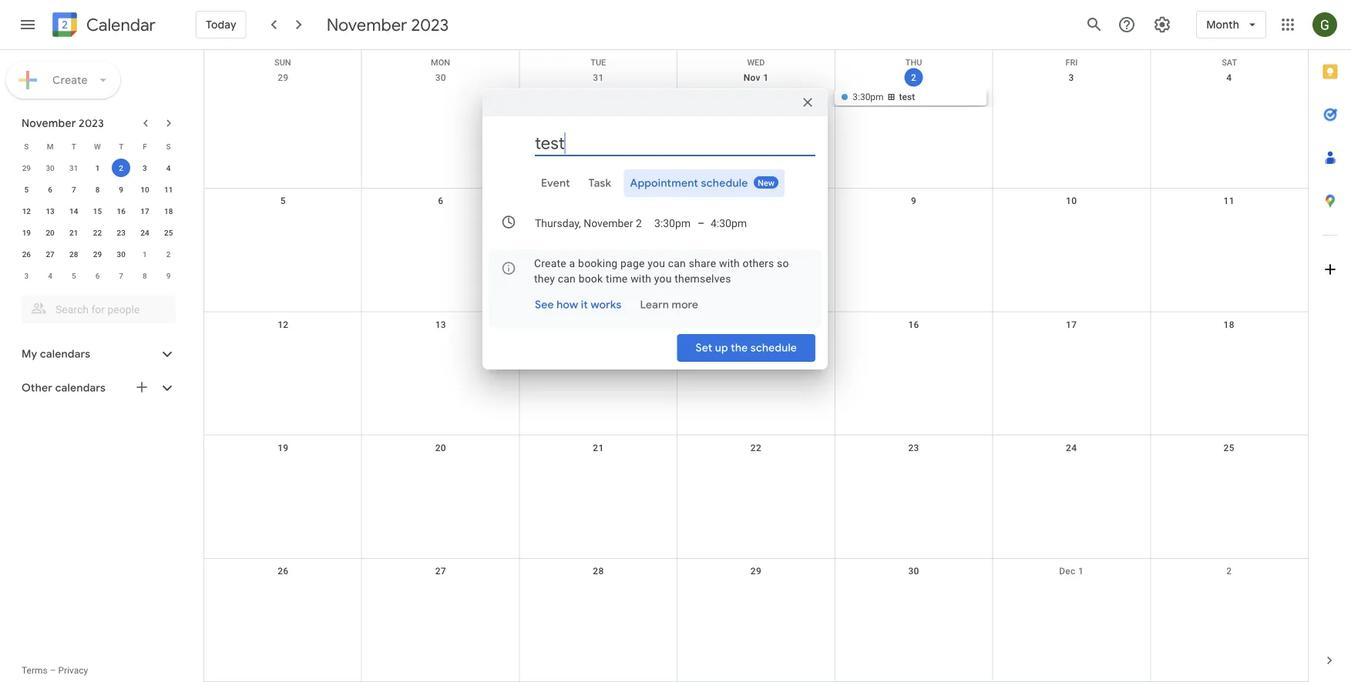 Task type: vqa. For each thing, say whether or not it's contained in the screenshot.


Task type: locate. For each thing, give the bounding box(es) containing it.
0 horizontal spatial 20
[[46, 228, 55, 237]]

1 horizontal spatial create
[[534, 257, 566, 270]]

event button
[[535, 170, 576, 197]]

schedule right the
[[750, 341, 797, 355]]

24 element
[[136, 224, 154, 242]]

booking
[[578, 257, 618, 270]]

0 vertical spatial schedule
[[701, 176, 748, 190]]

21
[[69, 228, 78, 237], [593, 443, 604, 454]]

2 horizontal spatial 6
[[438, 196, 443, 207]]

t up "2" cell
[[119, 142, 123, 151]]

28 element
[[65, 245, 83, 264]]

create up "they"
[[534, 257, 566, 270]]

1 vertical spatial 2023
[[79, 116, 104, 130]]

1 vertical spatial 24
[[1066, 443, 1077, 454]]

19
[[22, 228, 31, 237], [278, 443, 289, 454]]

31
[[593, 72, 604, 83], [69, 163, 78, 173]]

6 for sun
[[438, 196, 443, 207]]

12 inside 'element'
[[22, 207, 31, 216]]

3 inside grid
[[1069, 72, 1074, 83]]

2 cell from the left
[[362, 89, 520, 107]]

31 down the tue in the left of the page
[[593, 72, 604, 83]]

28 for 1
[[69, 250, 78, 259]]

today button
[[196, 6, 246, 43]]

15 inside grid
[[751, 319, 762, 330]]

t up october 31 element
[[71, 142, 76, 151]]

row group
[[15, 157, 180, 287]]

1
[[763, 72, 769, 83], [95, 163, 100, 173], [143, 250, 147, 259], [1078, 566, 1084, 577]]

7 down october 31 element
[[72, 185, 76, 194]]

5
[[24, 185, 29, 194], [280, 196, 286, 207], [72, 271, 76, 281]]

create
[[52, 73, 88, 87], [534, 257, 566, 270]]

1 vertical spatial 5
[[280, 196, 286, 207]]

16 inside row group
[[117, 207, 126, 216]]

24
[[140, 228, 149, 237], [1066, 443, 1077, 454]]

1 horizontal spatial 14
[[593, 319, 604, 330]]

appointment
[[630, 176, 698, 190]]

Start time text field
[[654, 210, 691, 237]]

0 horizontal spatial 11
[[164, 185, 173, 194]]

1 horizontal spatial november
[[327, 14, 407, 35]]

works
[[591, 298, 621, 312]]

28 for dec 1
[[593, 566, 604, 577]]

4 down the sat
[[1226, 72, 1232, 83]]

with right 'share' in the right of the page
[[719, 257, 740, 270]]

31 inside row group
[[69, 163, 78, 173]]

1 vertical spatial 19
[[278, 443, 289, 454]]

1 right dec
[[1078, 566, 1084, 577]]

2 horizontal spatial 3
[[1069, 72, 1074, 83]]

december 4 element
[[41, 267, 59, 285]]

0 horizontal spatial 22
[[93, 228, 102, 237]]

so
[[777, 257, 789, 270]]

0 horizontal spatial 27
[[46, 250, 55, 259]]

20 inside row group
[[46, 228, 55, 237]]

14 inside the november 2023 grid
[[69, 207, 78, 216]]

5 for november 2023
[[24, 185, 29, 194]]

event
[[541, 176, 570, 190]]

2 vertical spatial 6
[[95, 271, 100, 281]]

2 vertical spatial 4
[[48, 271, 52, 281]]

11 inside grid
[[1224, 196, 1235, 207]]

10
[[140, 185, 149, 194], [1066, 196, 1077, 207]]

7 inside december 7 element
[[119, 271, 123, 281]]

row
[[204, 50, 1308, 67], [204, 66, 1308, 189], [15, 136, 180, 157], [15, 157, 180, 179], [15, 179, 180, 200], [204, 189, 1308, 312], [15, 200, 180, 222], [15, 222, 180, 244], [15, 244, 180, 265], [15, 265, 180, 287], [204, 312, 1308, 436], [204, 436, 1308, 559], [204, 559, 1308, 683]]

22 inside grid
[[751, 443, 762, 454]]

learn
[[640, 298, 669, 312]]

2023 up the mon
[[411, 14, 449, 35]]

15
[[93, 207, 102, 216], [751, 319, 762, 330]]

23 inside row group
[[117, 228, 126, 237]]

14 down works
[[593, 319, 604, 330]]

9 for sun
[[911, 196, 916, 207]]

14 up 21 "element"
[[69, 207, 78, 216]]

0 vertical spatial 7
[[72, 185, 76, 194]]

3:30pm
[[853, 92, 884, 103]]

1 vertical spatial 3
[[143, 163, 147, 173]]

11 for november 2023
[[164, 185, 173, 194]]

0 horizontal spatial 24
[[140, 228, 149, 237]]

8
[[95, 185, 100, 194], [753, 196, 759, 207], [143, 271, 147, 281]]

1 vertical spatial with
[[631, 272, 651, 285]]

t
[[71, 142, 76, 151], [119, 142, 123, 151]]

8 down december 1 element
[[143, 271, 147, 281]]

you right page
[[648, 257, 665, 270]]

nov 1
[[744, 72, 769, 83]]

8 down new
[[753, 196, 759, 207]]

0 horizontal spatial 14
[[69, 207, 78, 216]]

0 horizontal spatial 16
[[117, 207, 126, 216]]

set up the schedule button
[[677, 330, 815, 367]]

cell down sun
[[204, 89, 362, 107]]

13
[[46, 207, 55, 216], [435, 319, 446, 330]]

november
[[327, 14, 407, 35], [22, 116, 76, 130]]

row containing 2
[[204, 66, 1308, 189]]

4 down 27 'element'
[[48, 271, 52, 281]]

1 vertical spatial can
[[558, 272, 576, 285]]

30
[[435, 72, 446, 83], [46, 163, 55, 173], [117, 250, 126, 259], [908, 566, 919, 577]]

1 horizontal spatial schedule
[[750, 341, 797, 355]]

w
[[94, 142, 101, 151]]

Add title text field
[[535, 132, 815, 155]]

1 vertical spatial 31
[[69, 163, 78, 173]]

privacy link
[[58, 666, 88, 677]]

2 vertical spatial 8
[[143, 271, 147, 281]]

new
[[758, 178, 774, 188]]

0 horizontal spatial 5
[[24, 185, 29, 194]]

4 up '11' element
[[166, 163, 171, 173]]

you
[[648, 257, 665, 270], [654, 272, 672, 285]]

1 horizontal spatial 12
[[278, 319, 289, 330]]

terms link
[[22, 666, 48, 677]]

0 vertical spatial 15
[[93, 207, 102, 216]]

my calendars
[[22, 348, 90, 361]]

1 horizontal spatial t
[[119, 142, 123, 151]]

1 horizontal spatial november 2023
[[327, 14, 449, 35]]

cell down the tue in the left of the page
[[520, 89, 677, 107]]

19 element
[[17, 224, 36, 242]]

31 inside grid
[[593, 72, 604, 83]]

1 horizontal spatial can
[[668, 257, 686, 270]]

1 vertical spatial 4
[[166, 163, 171, 173]]

1 horizontal spatial 20
[[435, 443, 446, 454]]

other calendars
[[22, 381, 106, 395]]

0 vertical spatial november 2023
[[327, 14, 449, 35]]

0 horizontal spatial 15
[[93, 207, 102, 216]]

calendars for other calendars
[[55, 381, 106, 395]]

0 horizontal spatial –
[[50, 666, 56, 677]]

1 vertical spatial 9
[[911, 196, 916, 207]]

29
[[278, 72, 289, 83], [22, 163, 31, 173], [93, 250, 102, 259], [751, 566, 762, 577]]

6
[[48, 185, 52, 194], [438, 196, 443, 207], [95, 271, 100, 281]]

14
[[69, 207, 78, 216], [593, 319, 604, 330]]

november 2023 up the mon
[[327, 14, 449, 35]]

0 horizontal spatial 6
[[48, 185, 52, 194]]

cell
[[204, 89, 362, 107], [362, 89, 520, 107], [520, 89, 677, 107], [677, 89, 835, 107], [993, 89, 1150, 107], [1150, 89, 1308, 107]]

cell down the nov 1
[[677, 89, 835, 107]]

9 inside grid
[[911, 196, 916, 207]]

1 vertical spatial 17
[[1066, 319, 1077, 330]]

create for create a booking page you can share with others so they can book time with you themselves
[[534, 257, 566, 270]]

– left "end time" text field
[[697, 217, 705, 230]]

calendars up "other calendars"
[[40, 348, 90, 361]]

1 vertical spatial 20
[[435, 443, 446, 454]]

0 vertical spatial 23
[[117, 228, 126, 237]]

0 vertical spatial can
[[668, 257, 686, 270]]

2 horizontal spatial 4
[[1226, 72, 1232, 83]]

s right f on the top of the page
[[166, 142, 171, 151]]

can
[[668, 257, 686, 270], [558, 272, 576, 285]]

6 inside grid
[[438, 196, 443, 207]]

0 vertical spatial november
[[327, 14, 407, 35]]

16 inside grid
[[908, 319, 919, 330]]

3 for 1
[[143, 163, 147, 173]]

21 inside grid
[[593, 443, 604, 454]]

15 element
[[88, 202, 107, 220]]

0 vertical spatial 4
[[1226, 72, 1232, 83]]

s
[[24, 142, 29, 151], [166, 142, 171, 151]]

0 vertical spatial with
[[719, 257, 740, 270]]

25
[[164, 228, 173, 237], [1224, 443, 1235, 454]]

12 element
[[17, 202, 36, 220]]

1 vertical spatial 27
[[435, 566, 446, 577]]

1 vertical spatial 13
[[435, 319, 446, 330]]

fri
[[1065, 58, 1078, 67]]

1 horizontal spatial 19
[[278, 443, 289, 454]]

18 inside grid
[[1224, 319, 1235, 330]]

2, today element
[[112, 159, 130, 177]]

2023 up w
[[79, 116, 104, 130]]

month button
[[1196, 6, 1266, 43]]

11
[[164, 185, 173, 194], [1224, 196, 1235, 207]]

0 horizontal spatial 28
[[69, 250, 78, 259]]

create inside create a booking page you can share with others so they can book time with you themselves
[[534, 257, 566, 270]]

1 vertical spatial november
[[22, 116, 76, 130]]

1 horizontal spatial 4
[[166, 163, 171, 173]]

mon
[[431, 58, 450, 67]]

appointment schedule
[[630, 176, 748, 190]]

thu
[[905, 58, 922, 67]]

0 horizontal spatial 19
[[22, 228, 31, 237]]

2 horizontal spatial 5
[[280, 196, 286, 207]]

20 inside grid
[[435, 443, 446, 454]]

31 for 1
[[69, 163, 78, 173]]

0 vertical spatial 12
[[22, 207, 31, 216]]

27
[[46, 250, 55, 259], [435, 566, 446, 577]]

1 vertical spatial 8
[[753, 196, 759, 207]]

1 horizontal spatial 7
[[119, 271, 123, 281]]

–
[[697, 217, 705, 230], [50, 666, 56, 677]]

18 inside 18 element
[[164, 207, 173, 216]]

31 right the october 30 element
[[69, 163, 78, 173]]

3 down fri at right top
[[1069, 72, 1074, 83]]

19 inside grid
[[278, 443, 289, 454]]

26
[[22, 250, 31, 259], [278, 566, 289, 577]]

october 30 element
[[41, 159, 59, 177]]

7 down 30 element
[[119, 271, 123, 281]]

s up october 29 element on the top left
[[24, 142, 29, 151]]

sun
[[274, 58, 291, 67]]

main drawer image
[[18, 15, 37, 34]]

27 inside 'element'
[[46, 250, 55, 259]]

6 for november 2023
[[48, 185, 52, 194]]

terms
[[22, 666, 48, 677]]

0 vertical spatial 27
[[46, 250, 55, 259]]

10 inside grid
[[1066, 196, 1077, 207]]

23
[[117, 228, 126, 237], [908, 443, 919, 454]]

1 vertical spatial 7
[[119, 271, 123, 281]]

november 2023 up m
[[22, 116, 104, 130]]

0 vertical spatial 14
[[69, 207, 78, 216]]

None search field
[[0, 290, 191, 324]]

3 down 26 element
[[24, 271, 29, 281]]

0 horizontal spatial 17
[[140, 207, 149, 216]]

0 vertical spatial 31
[[593, 72, 604, 83]]

1 vertical spatial 6
[[438, 196, 443, 207]]

can left 'share' in the right of the page
[[668, 257, 686, 270]]

0 vertical spatial 8
[[95, 185, 100, 194]]

0 vertical spatial 13
[[46, 207, 55, 216]]

december 1 element
[[136, 245, 154, 264]]

1 horizontal spatial 17
[[1066, 319, 1077, 330]]

0 horizontal spatial 12
[[22, 207, 31, 216]]

26 inside row group
[[22, 250, 31, 259]]

2 inside 'element'
[[119, 163, 123, 173]]

24 inside "element"
[[140, 228, 149, 237]]

cell down the sat
[[1150, 89, 1308, 107]]

1 horizontal spatial 31
[[593, 72, 604, 83]]

4
[[1226, 72, 1232, 83], [166, 163, 171, 173], [48, 271, 52, 281]]

cell down fri at right top
[[993, 89, 1150, 107]]

row containing 3
[[15, 265, 180, 287]]

it
[[581, 298, 588, 312]]

can down a
[[558, 272, 576, 285]]

18
[[164, 207, 173, 216], [1224, 319, 1235, 330]]

0 vertical spatial 3
[[1069, 72, 1074, 83]]

0 vertical spatial 22
[[93, 228, 102, 237]]

28
[[69, 250, 78, 259], [593, 566, 604, 577]]

1 horizontal spatial 27
[[435, 566, 446, 577]]

2 horizontal spatial 9
[[911, 196, 916, 207]]

2
[[911, 72, 916, 83], [119, 163, 123, 173], [166, 250, 171, 259], [1226, 566, 1232, 577]]

0 vertical spatial 24
[[140, 228, 149, 237]]

my calendars button
[[3, 342, 191, 367]]

3 up 10 element in the left top of the page
[[143, 163, 147, 173]]

1 cell from the left
[[204, 89, 362, 107]]

1 horizontal spatial tab list
[[1309, 50, 1351, 640]]

1 vertical spatial 22
[[751, 443, 762, 454]]

1 vertical spatial 12
[[278, 319, 289, 330]]

with down page
[[631, 272, 651, 285]]

privacy
[[58, 666, 88, 677]]

1 right nov
[[763, 72, 769, 83]]

create inside popup button
[[52, 73, 88, 87]]

0 vertical spatial 11
[[164, 185, 173, 194]]

1 horizontal spatial 22
[[751, 443, 762, 454]]

1 vertical spatial 26
[[278, 566, 289, 577]]

3
[[1069, 72, 1074, 83], [143, 163, 147, 173], [24, 271, 29, 281]]

31 for nov 1
[[593, 72, 604, 83]]

1 horizontal spatial 11
[[1224, 196, 1235, 207]]

task
[[589, 176, 612, 190]]

2023
[[411, 14, 449, 35], [79, 116, 104, 130]]

1 vertical spatial 18
[[1224, 319, 1235, 330]]

1 horizontal spatial 8
[[143, 271, 147, 281]]

3 for nov 1
[[1069, 72, 1074, 83]]

1 horizontal spatial 6
[[95, 271, 100, 281]]

17
[[140, 207, 149, 216], [1066, 319, 1077, 330]]

0 vertical spatial 9
[[119, 185, 123, 194]]

grid
[[203, 50, 1308, 683]]

20
[[46, 228, 55, 237], [435, 443, 446, 454]]

calendars
[[40, 348, 90, 361], [55, 381, 106, 395]]

– right terms link
[[50, 666, 56, 677]]

8 for november 2023
[[95, 185, 100, 194]]

28 inside the november 2023 grid
[[69, 250, 78, 259]]

9
[[119, 185, 123, 194], [911, 196, 916, 207], [166, 271, 171, 281]]

26 inside grid
[[278, 566, 289, 577]]

10 for sun
[[1066, 196, 1077, 207]]

11 inside row group
[[164, 185, 173, 194]]

22 element
[[88, 224, 107, 242]]

create down calendar element
[[52, 73, 88, 87]]

8 inside 'december 8' element
[[143, 271, 147, 281]]

8 up the 15 element
[[95, 185, 100, 194]]

0 vertical spatial 18
[[164, 207, 173, 216]]

october 29 element
[[17, 159, 36, 177]]

1 horizontal spatial 16
[[908, 319, 919, 330]]

0 horizontal spatial 10
[[140, 185, 149, 194]]

with
[[719, 257, 740, 270], [631, 272, 651, 285]]

calendars down my calendars dropdown button
[[55, 381, 106, 395]]

12
[[22, 207, 31, 216], [278, 319, 289, 330]]

schedule up "end time" text field
[[701, 176, 748, 190]]

cell down the mon
[[362, 89, 520, 107]]

1 horizontal spatial 18
[[1224, 319, 1235, 330]]

test
[[899, 92, 915, 103]]

1 horizontal spatial 28
[[593, 566, 604, 577]]

1 vertical spatial 10
[[1066, 196, 1077, 207]]

0 horizontal spatial 4
[[48, 271, 52, 281]]

sat
[[1222, 58, 1237, 67]]

15 up 22 element
[[93, 207, 102, 216]]

4 for nov 1
[[1226, 72, 1232, 83]]

time
[[606, 272, 628, 285]]

26 for dec 1
[[278, 566, 289, 577]]

15 up set up the schedule
[[751, 319, 762, 330]]

you up learn more
[[654, 272, 672, 285]]

tab list
[[1309, 50, 1351, 640], [495, 170, 815, 197]]

5 inside grid
[[280, 196, 286, 207]]

13 inside the november 2023 grid
[[46, 207, 55, 216]]

0 horizontal spatial tab list
[[495, 170, 815, 197]]

1 horizontal spatial 2023
[[411, 14, 449, 35]]

1 vertical spatial create
[[534, 257, 566, 270]]

22
[[93, 228, 102, 237], [751, 443, 762, 454]]

0 vertical spatial 6
[[48, 185, 52, 194]]

0 vertical spatial 25
[[164, 228, 173, 237]]

10 inside row group
[[140, 185, 149, 194]]

25 element
[[159, 224, 178, 242]]

1 horizontal spatial 3
[[143, 163, 147, 173]]

7
[[72, 185, 76, 194], [119, 271, 123, 281]]

8 for sun
[[753, 196, 759, 207]]

november 2023
[[327, 14, 449, 35], [22, 116, 104, 130]]

21 inside "element"
[[69, 228, 78, 237]]

calendar element
[[49, 9, 156, 43]]



Task type: describe. For each thing, give the bounding box(es) containing it.
6 inside 'row'
[[95, 271, 100, 281]]

see how it works
[[535, 298, 621, 312]]

the
[[731, 341, 748, 355]]

see
[[535, 298, 554, 312]]

share
[[689, 257, 716, 270]]

24 inside grid
[[1066, 443, 1077, 454]]

wed
[[747, 58, 765, 67]]

today
[[206, 18, 236, 32]]

nov
[[744, 72, 761, 83]]

terms – privacy
[[22, 666, 88, 677]]

25 inside grid
[[1224, 443, 1235, 454]]

0 horizontal spatial november
[[22, 116, 76, 130]]

create a booking page you can share with others so they can book time with you themselves
[[534, 257, 789, 285]]

up
[[715, 341, 728, 355]]

calendar
[[86, 14, 156, 36]]

see how it works button
[[529, 287, 628, 324]]

set up the schedule
[[696, 341, 797, 355]]

row containing 29
[[15, 157, 180, 179]]

17 inside grid
[[1066, 319, 1077, 330]]

26 element
[[17, 245, 36, 264]]

month
[[1206, 18, 1239, 32]]

1 horizontal spatial with
[[719, 257, 740, 270]]

other
[[22, 381, 53, 395]]

18 element
[[159, 202, 178, 220]]

dec
[[1059, 566, 1076, 577]]

tab list containing event
[[495, 170, 815, 197]]

5 inside 'row'
[[72, 271, 76, 281]]

row group containing 29
[[15, 157, 180, 287]]

22 inside row group
[[93, 228, 102, 237]]

f
[[143, 142, 147, 151]]

End time text field
[[711, 210, 748, 237]]

add other calendars image
[[134, 380, 150, 395]]

1 vertical spatial 14
[[593, 319, 604, 330]]

calendars for my calendars
[[40, 348, 90, 361]]

december 2 element
[[159, 245, 178, 264]]

27 for 1
[[46, 250, 55, 259]]

5 for sun
[[280, 196, 286, 207]]

2 cell
[[109, 157, 133, 179]]

16 element
[[112, 202, 130, 220]]

10 for november 2023
[[140, 185, 149, 194]]

november 2023 grid
[[15, 136, 180, 287]]

they
[[534, 272, 555, 285]]

5 cell from the left
[[993, 89, 1150, 107]]

0 vertical spatial –
[[697, 217, 705, 230]]

page
[[620, 257, 645, 270]]

calendar heading
[[83, 14, 156, 36]]

december 5 element
[[65, 267, 83, 285]]

9 for november 2023
[[119, 185, 123, 194]]

20 element
[[41, 224, 59, 242]]

0 vertical spatial 2023
[[411, 14, 449, 35]]

17 inside row group
[[140, 207, 149, 216]]

Search for people text field
[[31, 296, 166, 324]]

october 31 element
[[65, 159, 83, 177]]

19 inside row group
[[22, 228, 31, 237]]

december 6 element
[[88, 267, 107, 285]]

2 t from the left
[[119, 142, 123, 151]]

1 vertical spatial –
[[50, 666, 56, 677]]

4 for 1
[[166, 163, 171, 173]]

other calendars button
[[3, 376, 191, 401]]

3 inside 'element'
[[24, 271, 29, 281]]

21 element
[[65, 224, 83, 242]]

how
[[557, 298, 578, 312]]

30 element
[[112, 245, 130, 264]]

17 element
[[136, 202, 154, 220]]

new element
[[754, 176, 778, 189]]

1 s from the left
[[24, 142, 29, 151]]

1 down w
[[95, 163, 100, 173]]

27 element
[[41, 245, 59, 264]]

15 inside row group
[[93, 207, 102, 216]]

dec 1
[[1059, 566, 1084, 577]]

settings menu image
[[1153, 15, 1172, 34]]

25 inside row group
[[164, 228, 173, 237]]

3 cell from the left
[[520, 89, 677, 107]]

29 element
[[88, 245, 107, 264]]

book
[[579, 272, 603, 285]]

23 element
[[112, 224, 130, 242]]

december 8 element
[[136, 267, 154, 285]]

december 3 element
[[17, 267, 36, 285]]

27 for dec 1
[[435, 566, 446, 577]]

grid containing 2
[[203, 50, 1308, 683]]

learn more
[[640, 298, 698, 312]]

create button
[[6, 62, 120, 99]]

themselves
[[675, 272, 731, 285]]

26 for 1
[[22, 250, 31, 259]]

2 s from the left
[[166, 142, 171, 151]]

tue
[[591, 58, 606, 67]]

0 vertical spatial you
[[648, 257, 665, 270]]

9 inside 'row'
[[166, 271, 171, 281]]

m
[[47, 142, 54, 151]]

task button
[[582, 170, 618, 197]]

13 element
[[41, 202, 59, 220]]

11 for sun
[[1224, 196, 1235, 207]]

row containing sun
[[204, 50, 1308, 67]]

schedule inside tab list
[[701, 176, 748, 190]]

more
[[672, 298, 698, 312]]

create for create
[[52, 73, 88, 87]]

4 cell from the left
[[677, 89, 835, 107]]

6 cell from the left
[[1150, 89, 1308, 107]]

1 up 'december 8' element
[[143, 250, 147, 259]]

14 element
[[65, 202, 83, 220]]

to element
[[697, 217, 705, 230]]

set
[[696, 341, 712, 355]]

0 horizontal spatial with
[[631, 272, 651, 285]]

23 inside grid
[[908, 443, 919, 454]]

my
[[22, 348, 37, 361]]

0 horizontal spatial november 2023
[[22, 116, 104, 130]]

Start date text field
[[535, 214, 642, 233]]

10 element
[[136, 180, 154, 199]]

others
[[743, 257, 774, 270]]

row containing s
[[15, 136, 180, 157]]

11 element
[[159, 180, 178, 199]]

schedule inside button
[[750, 341, 797, 355]]

1 t from the left
[[71, 142, 76, 151]]

december 7 element
[[112, 267, 130, 285]]

a
[[569, 257, 575, 270]]

1 vertical spatial you
[[654, 272, 672, 285]]

december 9 element
[[159, 267, 178, 285]]



